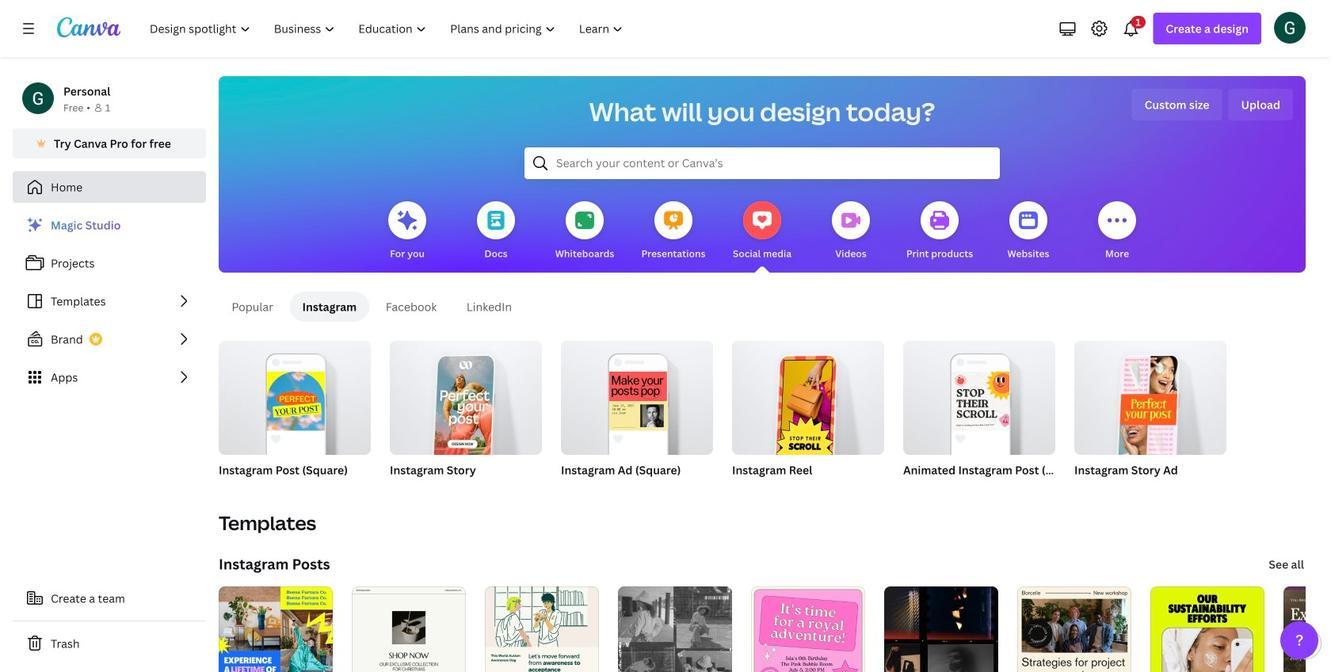 Task type: locate. For each thing, give the bounding box(es) containing it.
list
[[13, 209, 206, 393]]

None search field
[[525, 147, 1000, 179]]

greg robinson image
[[1275, 12, 1306, 43]]

group
[[219, 335, 371, 498], [219, 335, 371, 455], [390, 335, 542, 498], [390, 335, 542, 464], [561, 335, 713, 498], [561, 335, 713, 455], [733, 335, 885, 498], [733, 335, 885, 464], [904, 341, 1056, 498], [904, 341, 1056, 455], [1075, 341, 1227, 498]]



Task type: vqa. For each thing, say whether or not it's contained in the screenshot.
THE TOP LEVEL NAVIGATION element
yes



Task type: describe. For each thing, give the bounding box(es) containing it.
Search search field
[[557, 148, 969, 178]]

top level navigation element
[[140, 13, 637, 44]]



